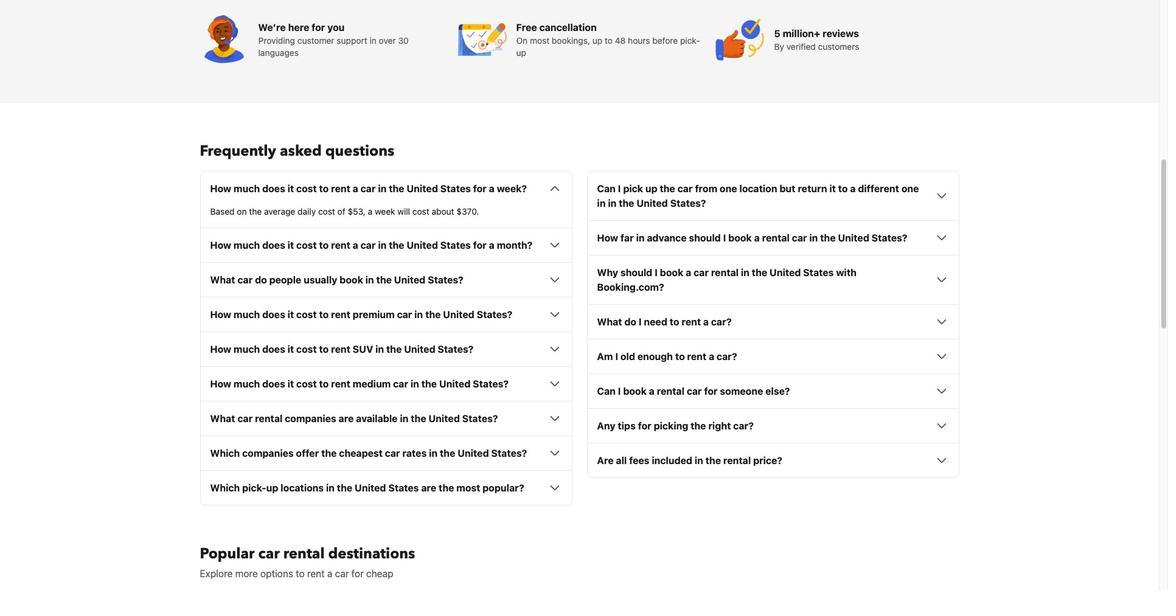 Task type: locate. For each thing, give the bounding box(es) containing it.
2 vertical spatial what
[[210, 414, 235, 425]]

it inside "how much does it cost to rent a car in the united states for a week?" dropdown button
[[288, 183, 294, 194]]

states left with
[[804, 267, 834, 278]]

rent left suv
[[331, 344, 351, 355]]

a left 'different'
[[851, 183, 856, 194]]

cost up daily
[[297, 183, 317, 194]]

how much does it cost to rent a car in the united states for a month? button
[[210, 238, 562, 253]]

for
[[312, 22, 325, 33], [473, 183, 487, 194], [473, 240, 487, 251], [705, 386, 718, 397], [638, 421, 652, 432], [352, 569, 364, 580]]

which inside dropdown button
[[210, 448, 240, 459]]

it inside the how much does it cost to rent medium car in the united states? dropdown button
[[288, 379, 294, 390]]

i up 'why should i book a car rental in the united states with booking.com?'
[[724, 233, 727, 244]]

30
[[398, 35, 409, 46]]

should inside 'why should i book a car rental in the united states with booking.com?'
[[621, 267, 653, 278]]

most left popular?
[[457, 483, 481, 494]]

i inside can i pick up the car from one location but return it to a different one in in the united states?
[[618, 183, 621, 194]]

free cancellation on most bookings, up to 48 hours before pick- up
[[517, 22, 701, 58]]

i up tips
[[618, 386, 621, 397]]

what for what car rental companies are available in the united states?
[[210, 414, 235, 425]]

1 vertical spatial car?
[[717, 351, 738, 362]]

1 much from the top
[[234, 183, 260, 194]]

the down right
[[706, 456, 722, 467]]

i left need
[[639, 317, 642, 328]]

car? up 'someone'
[[717, 351, 738, 362]]

the right offer
[[321, 448, 337, 459]]

what car do people usually book in the united states?
[[210, 275, 464, 286]]

cost
[[297, 183, 317, 194], [318, 207, 335, 217], [413, 207, 430, 217], [297, 240, 317, 251], [297, 309, 317, 320], [297, 344, 317, 355], [297, 379, 317, 390]]

which pick-up locations in the united states are the most popular?
[[210, 483, 525, 494]]

1 which from the top
[[210, 448, 240, 459]]

tips
[[618, 421, 636, 432]]

0 vertical spatial can
[[598, 183, 616, 194]]

car inside 'why should i book a car rental in the united states with booking.com?'
[[694, 267, 709, 278]]

can for can i book a rental car for someone else?
[[598, 386, 616, 397]]

most right on
[[530, 35, 550, 46]]

car? for am i old enough to rent a car?
[[717, 351, 738, 362]]

3 much from the top
[[234, 309, 260, 320]]

offer
[[296, 448, 319, 459]]

cost down daily
[[297, 240, 317, 251]]

do
[[255, 275, 267, 286], [625, 317, 637, 328]]

medium
[[353, 379, 391, 390]]

cheapest
[[339, 448, 383, 459]]

much for how much does it cost to rent a car in the united states for a week?
[[234, 183, 260, 194]]

pick- right before
[[681, 35, 701, 46]]

1 vertical spatial companies
[[242, 448, 294, 459]]

in inside 'why should i book a car rental in the united states with booking.com?'
[[741, 267, 750, 278]]

rent inside popular car rental destinations explore more options to rent a car for cheap
[[307, 569, 325, 580]]

questions
[[326, 141, 395, 162]]

what
[[210, 275, 235, 286], [598, 317, 623, 328], [210, 414, 235, 425]]

a down can i pick up the car from one location but return it to a different one in in the united states?
[[755, 233, 760, 244]]

0 horizontal spatial do
[[255, 275, 267, 286]]

how for how much does it cost to rent a car in the united states for a month?
[[210, 240, 231, 251]]

0 horizontal spatial pick-
[[242, 483, 266, 494]]

book inside 'why should i book a car rental in the united states with booking.com?'
[[660, 267, 684, 278]]

can for can i pick up the car from one location but return it to a different one in in the united states?
[[598, 183, 616, 194]]

included
[[652, 456, 693, 467]]

1 horizontal spatial most
[[530, 35, 550, 46]]

the down how much does it cost to rent a car in the united states for a month? dropdown button
[[377, 275, 392, 286]]

which inside which pick-up locations in the united states are the most popular? dropdown button
[[210, 483, 240, 494]]

book right usually
[[340, 275, 363, 286]]

4 much from the top
[[234, 344, 260, 355]]

book
[[729, 233, 752, 244], [660, 267, 684, 278], [340, 275, 363, 286], [624, 386, 647, 397]]

the
[[389, 183, 405, 194], [660, 183, 676, 194], [619, 198, 635, 209], [249, 207, 262, 217], [821, 233, 836, 244], [389, 240, 405, 251], [752, 267, 768, 278], [377, 275, 392, 286], [426, 309, 441, 320], [387, 344, 402, 355], [422, 379, 437, 390], [411, 414, 427, 425], [691, 421, 707, 432], [321, 448, 337, 459], [440, 448, 456, 459], [706, 456, 722, 467], [337, 483, 353, 494], [439, 483, 454, 494]]

1 vertical spatial can
[[598, 386, 616, 397]]

in inside dropdown button
[[429, 448, 438, 459]]

1 vertical spatial should
[[621, 267, 653, 278]]

rent right options
[[307, 569, 325, 580]]

pick
[[624, 183, 644, 194]]

5 much from the top
[[234, 379, 260, 390]]

car?
[[712, 317, 732, 328], [717, 351, 738, 362], [734, 421, 754, 432]]

cost for how much does it cost to rent a car in the united states for a month?
[[297, 240, 317, 251]]

2 which from the top
[[210, 483, 240, 494]]

cost down usually
[[297, 309, 317, 320]]

1 vertical spatial most
[[457, 483, 481, 494]]

0 vertical spatial do
[[255, 275, 267, 286]]

free cancellation image
[[458, 15, 507, 64]]

to right enough
[[676, 351, 685, 362]]

0 vertical spatial are
[[339, 414, 354, 425]]

which companies offer the cheapest car rates  in the united states?
[[210, 448, 527, 459]]

0 horizontal spatial one
[[720, 183, 738, 194]]

are left available
[[339, 414, 354, 425]]

should up booking.com?
[[621, 267, 653, 278]]

0 vertical spatial companies
[[285, 414, 336, 425]]

pick- left "locations"
[[242, 483, 266, 494]]

can inside can i pick up the car from one location but return it to a different one in in the united states?
[[598, 183, 616, 194]]

much inside the how much does it cost to rent medium car in the united states? dropdown button
[[234, 379, 260, 390]]

a up can i book a rental car for someone else?
[[709, 351, 715, 362]]

the down pick
[[619, 198, 635, 209]]

car? inside dropdown button
[[717, 351, 738, 362]]

the down return
[[821, 233, 836, 244]]

2 can from the top
[[598, 386, 616, 397]]

1 one from the left
[[720, 183, 738, 194]]

can inside dropdown button
[[598, 386, 616, 397]]

from
[[695, 183, 718, 194]]

one right 'different'
[[902, 183, 920, 194]]

return
[[798, 183, 828, 194]]

1 vertical spatial pick-
[[242, 483, 266, 494]]

states inside 'why should i book a car rental in the united states with booking.com?'
[[804, 267, 834, 278]]

0 vertical spatial should
[[689, 233, 721, 244]]

0 vertical spatial most
[[530, 35, 550, 46]]

all
[[616, 456, 627, 467]]

it for how much does it cost to rent suv in the united states?
[[288, 344, 294, 355]]

rental inside 'why should i book a car rental in the united states with booking.com?'
[[712, 267, 739, 278]]

companies inside dropdown button
[[285, 414, 336, 425]]

car
[[361, 183, 376, 194], [678, 183, 693, 194], [793, 233, 808, 244], [361, 240, 376, 251], [694, 267, 709, 278], [238, 275, 253, 286], [397, 309, 412, 320], [393, 379, 409, 390], [687, 386, 702, 397], [238, 414, 253, 425], [385, 448, 400, 459], [258, 544, 280, 565], [335, 569, 349, 580]]

it
[[288, 183, 294, 194], [830, 183, 836, 194], [288, 240, 294, 251], [288, 309, 294, 320], [288, 344, 294, 355], [288, 379, 294, 390]]

fees
[[630, 456, 650, 467]]

does inside 'how much does it cost to rent premium car in the united states?' dropdown button
[[262, 309, 285, 320]]

locations
[[281, 483, 324, 494]]

should right 'advance'
[[689, 233, 721, 244]]

i left pick
[[618, 183, 621, 194]]

rates
[[403, 448, 427, 459]]

why should i book a car rental in the united states with booking.com?
[[598, 267, 857, 293]]

million+
[[783, 28, 821, 39]]

1 does from the top
[[262, 183, 285, 194]]

advance
[[647, 233, 687, 244]]

to inside popular car rental destinations explore more options to rent a car for cheap
[[296, 569, 305, 580]]

a down 'why should i book a car rental in the united states with booking.com?'
[[704, 317, 709, 328]]

does inside the how much does it cost to rent medium car in the united states? dropdown button
[[262, 379, 285, 390]]

cost right will
[[413, 207, 430, 217]]

1 vertical spatial which
[[210, 483, 240, 494]]

the left right
[[691, 421, 707, 432]]

0 horizontal spatial are
[[339, 414, 354, 425]]

0 horizontal spatial should
[[621, 267, 653, 278]]

car? for what do i need to rent a car?
[[712, 317, 732, 328]]

what for what car do people usually book in the united states?
[[210, 275, 235, 286]]

how much does it cost to rent a car in the united states for a month?
[[210, 240, 533, 251]]

the down the 'cheapest'
[[337, 483, 353, 494]]

how much does it cost to rent premium car in the united states?
[[210, 309, 513, 320]]

2 much from the top
[[234, 240, 260, 251]]

1 vertical spatial are
[[421, 483, 437, 494]]

states
[[441, 183, 471, 194], [441, 240, 471, 251], [804, 267, 834, 278], [389, 483, 419, 494]]

1 can from the top
[[598, 183, 616, 194]]

how for how much does it cost to rent suv in the united states?
[[210, 344, 231, 355]]

i left old
[[616, 351, 619, 362]]

cost left suv
[[297, 344, 317, 355]]

to inside can i pick up the car from one location but return it to a different one in in the united states?
[[839, 183, 848, 194]]

1 horizontal spatial do
[[625, 317, 637, 328]]

the up will
[[389, 183, 405, 194]]

it inside how much does it cost to rent a car in the united states for a month? dropdown button
[[288, 240, 294, 251]]

for left cheap
[[352, 569, 364, 580]]

companies inside dropdown button
[[242, 448, 294, 459]]

i inside the can i book a rental car for someone else? dropdown button
[[618, 386, 621, 397]]

1 vertical spatial do
[[625, 317, 637, 328]]

people
[[269, 275, 302, 286]]

0 vertical spatial which
[[210, 448, 240, 459]]

1 horizontal spatial are
[[421, 483, 437, 494]]

what inside dropdown button
[[598, 317, 623, 328]]

why should i book a car rental in the united states with booking.com? button
[[598, 266, 949, 295]]

much inside 'how much does it cost to rent premium car in the united states?' dropdown button
[[234, 309, 260, 320]]

car inside can i pick up the car from one location but return it to a different one in in the united states?
[[678, 183, 693, 194]]

we're
[[258, 22, 286, 33]]

we're here for you image
[[200, 15, 249, 64]]

3 does from the top
[[262, 309, 285, 320]]

does inside "how much does it cost to rent a car in the united states for a week?" dropdown button
[[262, 183, 285, 194]]

states? inside can i pick up the car from one location but return it to a different one in in the united states?
[[671, 198, 707, 209]]

united inside dropdown button
[[458, 448, 489, 459]]

4 does from the top
[[262, 344, 285, 355]]

rent left premium
[[331, 309, 351, 320]]

what do i need to rent a car?
[[598, 317, 732, 328]]

which pick-up locations in the united states are the most popular? button
[[210, 481, 562, 496]]

week
[[375, 207, 395, 217]]

can up any
[[598, 386, 616, 397]]

companies up offer
[[285, 414, 336, 425]]

do left people at the left of the page
[[255, 275, 267, 286]]

cost down how much does it cost to rent suv in the united states?
[[297, 379, 317, 390]]

rental
[[763, 233, 790, 244], [712, 267, 739, 278], [657, 386, 685, 397], [255, 414, 283, 425], [724, 456, 751, 467], [284, 544, 325, 565]]

what car rental companies are available in the united states?
[[210, 414, 498, 425]]

companies
[[285, 414, 336, 425], [242, 448, 294, 459]]

rental inside popular car rental destinations explore more options to rent a car for cheap
[[284, 544, 325, 565]]

$53,
[[348, 207, 366, 217]]

5 does from the top
[[262, 379, 285, 390]]

are down rates at the left bottom of page
[[421, 483, 437, 494]]

companies left offer
[[242, 448, 294, 459]]

does for how much does it cost to rent premium car in the united states?
[[262, 309, 285, 320]]

hours
[[628, 35, 651, 46]]

a right $53,
[[368, 207, 373, 217]]

in
[[370, 35, 377, 46], [378, 183, 387, 194], [598, 198, 606, 209], [608, 198, 617, 209], [637, 233, 645, 244], [810, 233, 818, 244], [378, 240, 387, 251], [741, 267, 750, 278], [366, 275, 374, 286], [415, 309, 423, 320], [376, 344, 384, 355], [411, 379, 419, 390], [400, 414, 409, 425], [429, 448, 438, 459], [695, 456, 704, 467], [326, 483, 335, 494]]

cost for how much does it cost to rent premium car in the united states?
[[297, 309, 317, 320]]

most
[[530, 35, 550, 46], [457, 483, 481, 494]]

the right suv
[[387, 344, 402, 355]]

more
[[235, 569, 258, 580]]

to right return
[[839, 183, 848, 194]]

a inside can i pick up the car from one location but return it to a different one in in the united states?
[[851, 183, 856, 194]]

up inside can i pick up the car from one location but return it to a different one in in the united states?
[[646, 183, 658, 194]]

much for how much does it cost to rent suv in the united states?
[[234, 344, 260, 355]]

car? right right
[[734, 421, 754, 432]]

2 does from the top
[[262, 240, 285, 251]]

the right pick
[[660, 183, 676, 194]]

5 million+ reviews image
[[716, 15, 765, 64]]

free
[[517, 22, 537, 33]]

much inside "how much does it cost to rent suv in the united states?" dropdown button
[[234, 344, 260, 355]]

providing
[[258, 35, 295, 46]]

up inside which pick-up locations in the united states are the most popular? dropdown button
[[266, 483, 279, 494]]

0 horizontal spatial most
[[457, 483, 481, 494]]

what for what do i need to rent a car?
[[598, 317, 623, 328]]

to right options
[[296, 569, 305, 580]]

does inside "how much does it cost to rent suv in the united states?" dropdown button
[[262, 344, 285, 355]]

to left 48
[[605, 35, 613, 46]]

else?
[[766, 386, 791, 397]]

reviews
[[823, 28, 860, 39]]

customer
[[298, 35, 335, 46]]

united inside can i pick up the car from one location but return it to a different one in in the united states?
[[637, 198, 668, 209]]

for right tips
[[638, 421, 652, 432]]

how far in advance should i book a rental car in the united states? button
[[598, 231, 949, 246]]

does inside how much does it cost to rent a car in the united states for a month? dropdown button
[[262, 240, 285, 251]]

car? down 'why should i book a car rental in the united states with booking.com?'
[[712, 317, 732, 328]]

one right from
[[720, 183, 738, 194]]

how much does it cost to rent medium car in the united states?
[[210, 379, 509, 390]]

about
[[432, 207, 455, 217]]

how for how much does it cost to rent a car in the united states for a week?
[[210, 183, 231, 194]]

up
[[593, 35, 603, 46], [517, 48, 527, 58], [646, 183, 658, 194], [266, 483, 279, 494]]

the up rates at the left bottom of page
[[411, 414, 427, 425]]

much inside "how much does it cost to rent a car in the united states for a week?" dropdown button
[[234, 183, 260, 194]]

it for how much does it cost to rent medium car in the united states?
[[288, 379, 294, 390]]

how inside dropdown button
[[210, 379, 231, 390]]

how for how much does it cost to rent premium car in the united states?
[[210, 309, 231, 320]]

explore
[[200, 569, 233, 580]]

do left need
[[625, 317, 637, 328]]

up left 48
[[593, 35, 603, 46]]

up right pick
[[646, 183, 658, 194]]

any tips for picking the right car? button
[[598, 419, 949, 434]]

what car rental companies are available in the united states? button
[[210, 412, 562, 426]]

it inside "how much does it cost to rent suv in the united states?" dropdown button
[[288, 344, 294, 355]]

the left popular?
[[439, 483, 454, 494]]

cost inside dropdown button
[[297, 379, 317, 390]]

the right rates at the left bottom of page
[[440, 448, 456, 459]]

support
[[337, 35, 368, 46]]

book down 'advance'
[[660, 267, 684, 278]]

1 horizontal spatial pick-
[[681, 35, 701, 46]]

cancellation
[[540, 22, 597, 33]]

1 horizontal spatial one
[[902, 183, 920, 194]]

up left "locations"
[[266, 483, 279, 494]]

a down enough
[[649, 386, 655, 397]]

in inside we're here for you providing customer support in over 30 languages
[[370, 35, 377, 46]]

need
[[644, 317, 668, 328]]

states?
[[671, 198, 707, 209], [872, 233, 908, 244], [428, 275, 464, 286], [477, 309, 513, 320], [438, 344, 474, 355], [473, 379, 509, 390], [463, 414, 498, 425], [492, 448, 527, 459]]

to up based on the average daily cost of $53, a week will cost about $370.
[[319, 183, 329, 194]]

i up booking.com?
[[655, 267, 658, 278]]

the down will
[[389, 240, 405, 251]]

bookings,
[[552, 35, 591, 46]]

are all fees included in the rental price? button
[[598, 454, 949, 468]]

am
[[598, 351, 613, 362]]

can left pick
[[598, 183, 616, 194]]

one
[[720, 183, 738, 194], [902, 183, 920, 194]]

the down how far in advance should i book a rental car in the united states?
[[752, 267, 768, 278]]

a left 'week?'
[[489, 183, 495, 194]]

0 vertical spatial pick-
[[681, 35, 701, 46]]

for inside we're here for you providing customer support in over 30 languages
[[312, 22, 325, 33]]

0 vertical spatial car?
[[712, 317, 732, 328]]

pick- inside dropdown button
[[242, 483, 266, 494]]

0 vertical spatial what
[[210, 275, 235, 286]]

right
[[709, 421, 731, 432]]

a down 'advance'
[[686, 267, 692, 278]]

1 vertical spatial what
[[598, 317, 623, 328]]

cost left of
[[318, 207, 335, 217]]

for up customer
[[312, 22, 325, 33]]

it inside 'how much does it cost to rent premium car in the united states?' dropdown button
[[288, 309, 294, 320]]

why
[[598, 267, 619, 278]]

i
[[618, 183, 621, 194], [724, 233, 727, 244], [655, 267, 658, 278], [639, 317, 642, 328], [616, 351, 619, 362], [618, 386, 621, 397]]

much inside how much does it cost to rent a car in the united states for a month? dropdown button
[[234, 240, 260, 251]]

old
[[621, 351, 636, 362]]

a down destinations
[[328, 569, 333, 580]]

a up $53,
[[353, 183, 359, 194]]



Task type: vqa. For each thing, say whether or not it's contained in the screenshot.
a inside the Why should I book a car rental in the United States with Booking.com?
yes



Task type: describe. For each thing, give the bounding box(es) containing it.
do inside dropdown button
[[625, 317, 637, 328]]

booking.com?
[[598, 282, 665, 293]]

cheap
[[367, 569, 394, 580]]

how much does it cost to rent suv in the united states?
[[210, 344, 474, 355]]

available
[[356, 414, 398, 425]]

are
[[598, 456, 614, 467]]

how for how much does it cost to rent medium car in the united states?
[[210, 379, 231, 390]]

rent up can i book a rental car for someone else?
[[688, 351, 707, 362]]

how much does it cost to rent medium car in the united states? button
[[210, 377, 562, 392]]

to down how much does it cost to rent suv in the united states?
[[319, 379, 329, 390]]

before
[[653, 35, 678, 46]]

rent down of
[[331, 240, 351, 251]]

you
[[328, 22, 345, 33]]

to right need
[[670, 317, 680, 328]]

a inside 'why should i book a car rental in the united states with booking.com?'
[[686, 267, 692, 278]]

different
[[859, 183, 900, 194]]

how far in advance should i book a rental car in the united states?
[[598, 233, 908, 244]]

united inside 'why should i book a car rental in the united states with booking.com?'
[[770, 267, 801, 278]]

by
[[775, 42, 785, 52]]

daily
[[298, 207, 316, 217]]

book down old
[[624, 386, 647, 397]]

customers
[[819, 42, 860, 52]]

the down what car do people usually book in the united states? dropdown button at the top left of the page
[[426, 309, 441, 320]]

it for how much does it cost to rent a car in the united states for a month?
[[288, 240, 294, 251]]

how much does it cost to rent a car in the united states for a week?
[[210, 183, 527, 194]]

how much does it cost to rent a car in the united states for a week? button
[[210, 182, 562, 196]]

how much does it cost to rent suv in the united states? button
[[210, 342, 562, 357]]

cost for how much does it cost to rent medium car in the united states?
[[297, 379, 317, 390]]

states down $370.
[[441, 240, 471, 251]]

a left month? at the top left
[[489, 240, 495, 251]]

usually
[[304, 275, 338, 286]]

what do i need to rent a car? button
[[598, 315, 949, 330]]

states down rates at the left bottom of page
[[389, 483, 419, 494]]

for inside dropdown button
[[638, 421, 652, 432]]

$370.
[[457, 207, 479, 217]]

it inside can i pick up the car from one location but return it to a different one in in the united states?
[[830, 183, 836, 194]]

book up 'why should i book a car rental in the united states with booking.com?'
[[729, 233, 752, 244]]

i inside the how far in advance should i book a rental car in the united states? dropdown button
[[724, 233, 727, 244]]

2 one from the left
[[902, 183, 920, 194]]

frequently asked questions
[[200, 141, 395, 162]]

the inside 'why should i book a car rental in the united states with booking.com?'
[[752, 267, 768, 278]]

on
[[237, 207, 247, 217]]

far
[[621, 233, 634, 244]]

of
[[338, 207, 346, 217]]

does for how much does it cost to rent medium car in the united states?
[[262, 379, 285, 390]]

how much does it cost to rent premium car in the united states? button
[[210, 308, 562, 322]]

options
[[261, 569, 293, 580]]

popular car rental destinations explore more options to rent a car for cheap
[[200, 544, 415, 580]]

asked
[[280, 141, 322, 162]]

to down usually
[[319, 309, 329, 320]]

for left month? at the top left
[[473, 240, 487, 251]]

5
[[775, 28, 781, 39]]

for left 'someone'
[[705, 386, 718, 397]]

states? inside dropdown button
[[492, 448, 527, 459]]

states up $370.
[[441, 183, 471, 194]]

the down "how much does it cost to rent suv in the united states?" dropdown button
[[422, 379, 437, 390]]

will
[[398, 207, 410, 217]]

verified
[[787, 42, 816, 52]]

rent up of
[[331, 183, 351, 194]]

can i pick up the car from one location but return it to a different one in in the united states?
[[598, 183, 920, 209]]

to inside free cancellation on most bookings, up to 48 hours before pick- up
[[605, 35, 613, 46]]

cost for how much does it cost to rent suv in the united states?
[[297, 344, 317, 355]]

enough
[[638, 351, 673, 362]]

am i old enough to rent a car? button
[[598, 350, 949, 364]]

which for which companies offer the cheapest car rates  in the united states?
[[210, 448, 240, 459]]

based
[[210, 207, 235, 217]]

destinations
[[328, 544, 415, 565]]

frequently
[[200, 141, 276, 162]]

car inside dropdown button
[[385, 448, 400, 459]]

on
[[517, 35, 528, 46]]

popular
[[200, 544, 255, 565]]

price?
[[754, 456, 783, 467]]

average
[[264, 207, 295, 217]]

over
[[379, 35, 396, 46]]

how for how far in advance should i book a rental car in the united states?
[[598, 233, 619, 244]]

to left suv
[[319, 344, 329, 355]]

2 vertical spatial car?
[[734, 421, 754, 432]]

1 horizontal spatial should
[[689, 233, 721, 244]]

up down on
[[517, 48, 527, 58]]

much for how much does it cost to rent premium car in the united states?
[[234, 309, 260, 320]]

any tips for picking the right car?
[[598, 421, 754, 432]]

which for which pick-up locations in the united states are the most popular?
[[210, 483, 240, 494]]

can i book a rental car for someone else?
[[598, 386, 791, 397]]

cost for how much does it cost to rent a car in the united states for a week?
[[297, 183, 317, 194]]

rent right need
[[682, 317, 701, 328]]

does for how much does it cost to rent suv in the united states?
[[262, 344, 285, 355]]

does for how much does it cost to rent a car in the united states for a week?
[[262, 183, 285, 194]]

but
[[780, 183, 796, 194]]

to up usually
[[319, 240, 329, 251]]

a down $53,
[[353, 240, 359, 251]]

most inside dropdown button
[[457, 483, 481, 494]]

picking
[[654, 421, 689, 432]]

it for how much does it cost to rent premium car in the united states?
[[288, 309, 294, 320]]

a inside popular car rental destinations explore more options to rent a car for cheap
[[328, 569, 333, 580]]

much for how much does it cost to rent a car in the united states for a month?
[[234, 240, 260, 251]]

with
[[837, 267, 857, 278]]

the right on
[[249, 207, 262, 217]]

do inside dropdown button
[[255, 275, 267, 286]]

based on the average daily cost of $53, a week will cost about $370.
[[210, 207, 479, 217]]

for inside popular car rental destinations explore more options to rent a car for cheap
[[352, 569, 364, 580]]

week?
[[497, 183, 527, 194]]

i inside am i old enough to rent a car? dropdown button
[[616, 351, 619, 362]]

much for how much does it cost to rent medium car in the united states?
[[234, 379, 260, 390]]

rent left medium
[[331, 379, 351, 390]]

what car do people usually book in the united states? button
[[210, 273, 562, 288]]

month?
[[497, 240, 533, 251]]

i inside 'why should i book a car rental in the united states with booking.com?'
[[655, 267, 658, 278]]

most inside free cancellation on most bookings, up to 48 hours before pick- up
[[530, 35, 550, 46]]

i inside what do i need to rent a car? dropdown button
[[639, 317, 642, 328]]

can i pick up the car from one location but return it to a different one in in the united states? button
[[598, 182, 949, 211]]

here
[[288, 22, 310, 33]]

pick- inside free cancellation on most bookings, up to 48 hours before pick- up
[[681, 35, 701, 46]]

we're here for you providing customer support in over 30 languages
[[258, 22, 409, 58]]

it for how much does it cost to rent a car in the united states for a week?
[[288, 183, 294, 194]]

does for how much does it cost to rent a car in the united states for a month?
[[262, 240, 285, 251]]

can i book a rental car for someone else? button
[[598, 384, 949, 399]]

any
[[598, 421, 616, 432]]

5 million+ reviews by verified customers
[[775, 28, 860, 52]]

premium
[[353, 309, 395, 320]]

for up $370.
[[473, 183, 487, 194]]

are all fees included in the rental price?
[[598, 456, 783, 467]]

which companies offer the cheapest car rates  in the united states? button
[[210, 446, 562, 461]]



